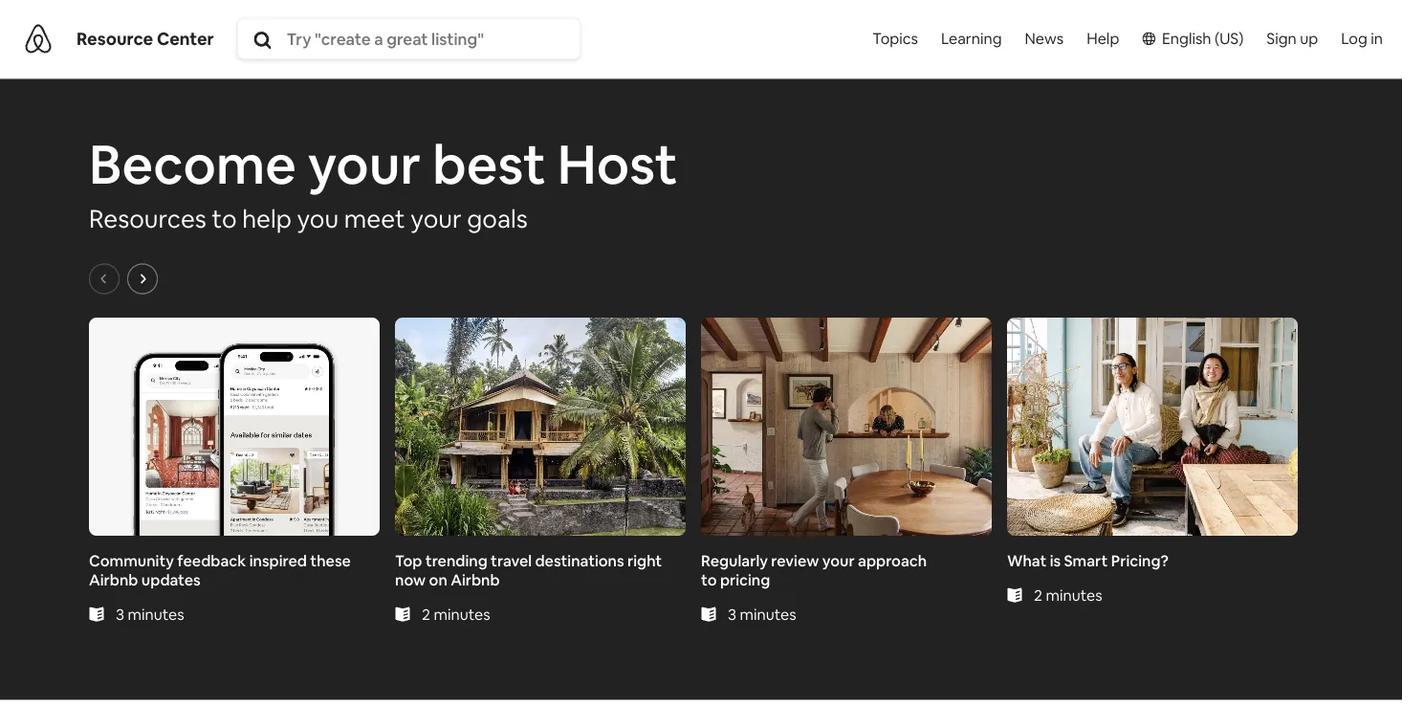 Task type: vqa. For each thing, say whether or not it's contained in the screenshot.
Show more related to The pictures are totally accurate, the house and view are amazing. The food prices are totally reasonable and the service is outstanding. I had cleaners ever day and they cleaned the house impeccably. I 100% endorse staying at Art Villas.
no



Task type: locate. For each thing, give the bounding box(es) containing it.
3 minutes down airbnb updates
[[116, 604, 184, 623]]

minutes down the what is smart pricing?
[[1046, 585, 1103, 604]]

sign
[[1267, 29, 1297, 48]]

2 down the what
[[1035, 585, 1043, 604]]

0 horizontal spatial 3
[[116, 604, 124, 623]]

0 horizontal spatial your
[[308, 129, 421, 199]]

(us)
[[1215, 29, 1244, 48]]

0 horizontal spatial 2 minutes
[[422, 604, 491, 623]]

2 minutes
[[1035, 585, 1103, 604], [422, 604, 491, 623]]

3 down the to pricing at the bottom of the page
[[728, 604, 737, 623]]

minutes for trending
[[434, 604, 491, 623]]

minutes down on airbnb
[[434, 604, 491, 623]]

2 down now
[[422, 604, 431, 623]]

minutes for feedback
[[128, 604, 184, 623]]

1 3 minutes from the left
[[116, 604, 184, 623]]

english
[[1163, 29, 1212, 48]]

resource center
[[77, 27, 214, 50]]

resource center link
[[77, 27, 214, 50]]

1 horizontal spatial 3
[[728, 604, 737, 623]]

1 horizontal spatial 2
[[1035, 585, 1043, 604]]

your up meet
[[308, 129, 421, 199]]

review
[[772, 550, 820, 570]]

approach
[[858, 550, 927, 570]]

minutes
[[1046, 585, 1103, 604], [128, 604, 184, 623], [434, 604, 491, 623], [740, 604, 797, 623]]

2 3 from the left
[[728, 604, 737, 623]]

news button
[[1014, 0, 1076, 77]]

0 vertical spatial your
[[308, 129, 421, 199]]

destinations
[[535, 550, 625, 570]]

help
[[1087, 29, 1120, 48]]

a person holding a mug and a cell phone walks past a dining table toward a bright window as another person looks on. image
[[701, 317, 992, 535], [701, 317, 992, 535]]

0 horizontal spatial 3 minutes
[[116, 604, 184, 623]]

your
[[308, 129, 421, 199], [823, 550, 855, 570]]

become your best host resources to help you meet your goals
[[89, 129, 678, 234]]

your inside the become your best host resources to help you meet your goals
[[308, 129, 421, 199]]

learning button
[[930, 0, 1014, 77]]

2 for what
[[1035, 585, 1043, 604]]

two people sit on a balcony bench just outside large open windows near potted trees, a table, and a spiral staircase. image
[[1008, 317, 1299, 535], [1008, 317, 1299, 535]]

3
[[116, 604, 124, 623], [728, 604, 737, 623]]

resource
[[77, 27, 153, 50]]

minutes down airbnb updates
[[128, 604, 184, 623]]

topics
[[873, 29, 919, 48]]

1 vertical spatial your
[[823, 550, 855, 570]]

3 down airbnb updates
[[116, 604, 124, 623]]

1 3 from the left
[[116, 604, 124, 623]]

2 minutes down the is
[[1035, 585, 1103, 604]]

1 horizontal spatial 3 minutes
[[728, 604, 797, 623]]

three people sit on the front steps of a place listed on airbnb in bali facing large tropical trees and vegetation. image
[[395, 317, 686, 535], [395, 317, 686, 535]]

3 minutes
[[116, 604, 184, 623], [728, 604, 797, 623]]

2
[[1035, 585, 1043, 604], [422, 604, 431, 623]]

2 minutes down on airbnb
[[422, 604, 491, 623]]

minutes down the to pricing at the bottom of the page
[[740, 604, 797, 623]]

1 horizontal spatial your
[[823, 550, 855, 570]]

side by side phone screens show listings available for the guest's original dates and for checking in a day earlier or later. image
[[89, 317, 380, 535], [89, 317, 380, 535]]

2 3 minutes from the left
[[728, 604, 797, 623]]

3 minutes for airbnb updates
[[116, 604, 184, 623]]

up
[[1301, 29, 1319, 48]]

3 minutes down the to pricing at the bottom of the page
[[728, 604, 797, 623]]

0 horizontal spatial 2
[[422, 604, 431, 623]]

now
[[395, 569, 426, 589]]

1 horizontal spatial 2 minutes
[[1035, 585, 1103, 604]]

3 for community feedback inspired these airbnb updates
[[116, 604, 124, 623]]

what is smart pricing?
[[1008, 550, 1169, 570]]

2 for top
[[422, 604, 431, 623]]

inspired
[[249, 550, 307, 570]]

top
[[395, 550, 422, 570]]

your right review
[[823, 550, 855, 570]]



Task type: describe. For each thing, give the bounding box(es) containing it.
regularly
[[701, 550, 768, 570]]

travel
[[491, 550, 532, 570]]

best host
[[433, 129, 678, 199]]

center
[[157, 27, 214, 50]]

meet
[[344, 202, 405, 234]]

log in button
[[1330, 0, 1395, 77]]

3 for regularly review your approach to pricing
[[728, 604, 737, 623]]

top trending travel destinations right now on airbnb
[[395, 550, 662, 589]]

feedback
[[177, 550, 246, 570]]

smart pricing?
[[1065, 550, 1169, 570]]

help link
[[1076, 0, 1132, 77]]

become
[[89, 129, 296, 199]]

to
[[212, 202, 237, 234]]

in
[[1372, 29, 1384, 48]]

sign up
[[1267, 29, 1319, 48]]

to pricing
[[701, 569, 771, 589]]

trending
[[426, 550, 488, 570]]

on airbnb
[[429, 569, 500, 589]]

minutes for review
[[740, 604, 797, 623]]

english (us)
[[1163, 29, 1244, 48]]

community
[[89, 550, 174, 570]]

these
[[310, 550, 351, 570]]

english (us) button
[[1132, 0, 1256, 77]]

news
[[1025, 29, 1064, 48]]

community feedback inspired these airbnb updates
[[89, 550, 351, 589]]

you
[[297, 202, 339, 234]]

Search text field
[[287, 28, 577, 49]]

sign up button
[[1256, 0, 1330, 77]]

right
[[628, 550, 662, 570]]

log in
[[1342, 29, 1384, 48]]

what
[[1008, 550, 1047, 570]]

2 minutes for trending
[[422, 604, 491, 623]]

learning
[[942, 29, 1002, 48]]

3 minutes for to pricing
[[728, 604, 797, 623]]

airbnb updates
[[89, 569, 201, 589]]

resources
[[89, 202, 207, 234]]

regularly review your approach to pricing
[[701, 550, 927, 589]]

topics button
[[869, 0, 922, 81]]

log
[[1342, 29, 1368, 48]]

your goals
[[411, 202, 528, 234]]

minutes for is
[[1046, 585, 1103, 604]]

is
[[1050, 550, 1061, 570]]

2 minutes for is
[[1035, 585, 1103, 604]]

your inside regularly review your approach to pricing
[[823, 550, 855, 570]]

help
[[242, 202, 292, 234]]



